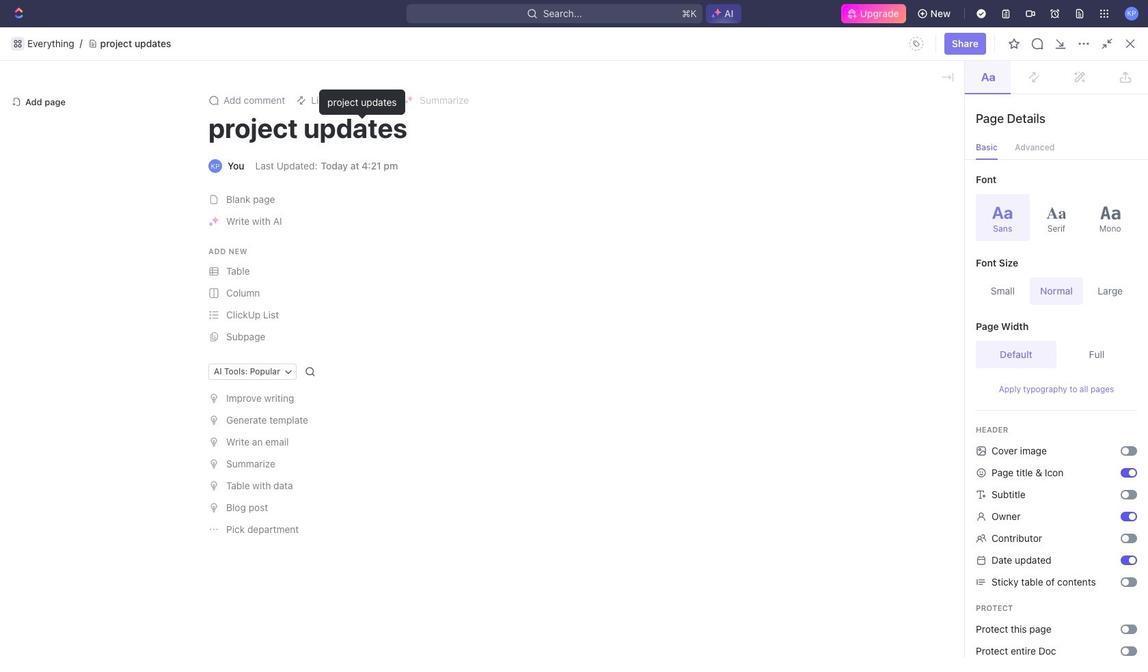 Task type: describe. For each thing, give the bounding box(es) containing it.
3 row from the top
[[207, 296, 1115, 321]]

dropdown menu image
[[905, 33, 927, 55]]

1 row from the top
[[207, 251, 1115, 273]]



Task type: vqa. For each thing, say whether or not it's contained in the screenshot.
"Assigned to me"
no



Task type: locate. For each thing, give the bounding box(es) containing it.
column header
[[873, 251, 982, 273]]

tab list
[[207, 219, 546, 251]]

2 row from the top
[[207, 272, 1115, 297]]

cell for 2nd row from the top of the page
[[873, 273, 982, 296]]

4 row from the top
[[207, 320, 1115, 344]]

cell for 1st row from the bottom of the page
[[873, 321, 982, 344]]

row
[[207, 251, 1115, 273], [207, 272, 1115, 297], [207, 296, 1115, 321], [207, 320, 1115, 344]]

sidebar navigation
[[0, 27, 174, 658]]

cell for third row
[[873, 297, 982, 320]]

table
[[207, 251, 1115, 344]]

cell
[[873, 273, 982, 296], [873, 297, 982, 320], [982, 297, 1092, 320], [1092, 297, 1115, 320], [873, 321, 982, 344]]



